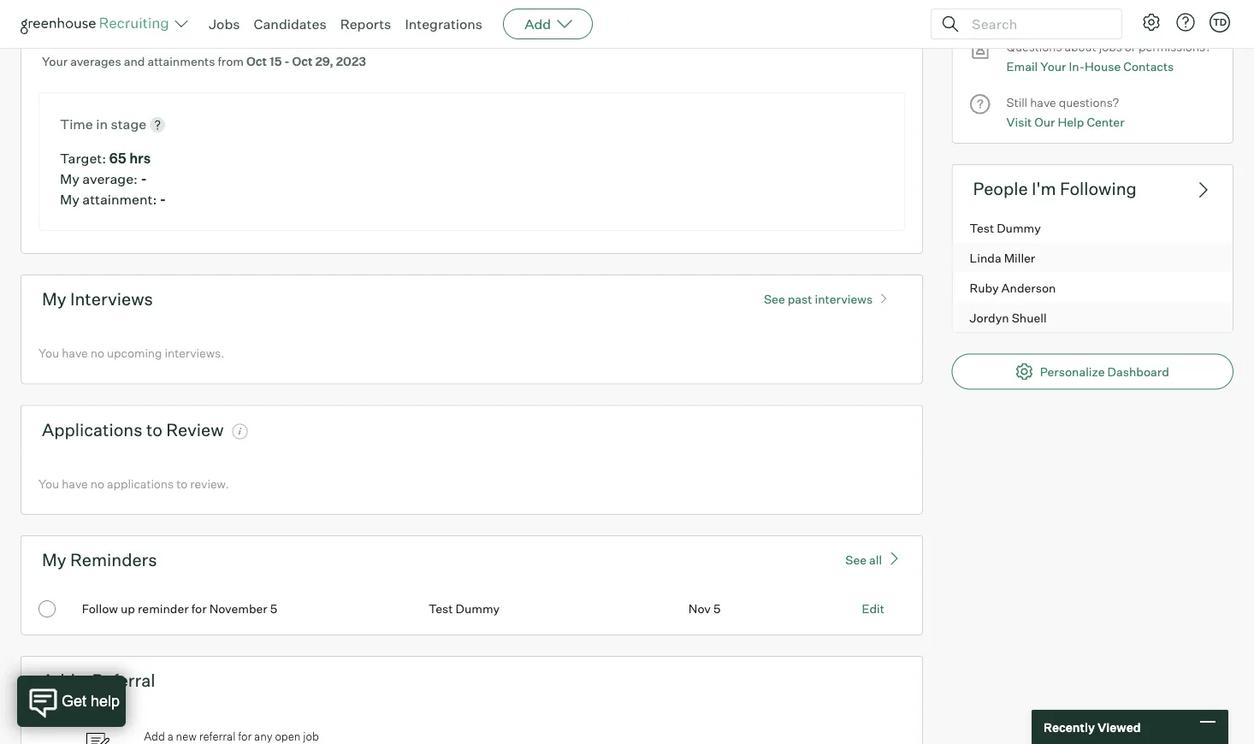 Task type: describe. For each thing, give the bounding box(es) containing it.
from
[[218, 54, 244, 69]]

email your in-house contacts link
[[1007, 57, 1175, 76]]

your averages and attainments from oct 15 - oct 29, 2023
[[42, 54, 366, 69]]

jobs
[[209, 15, 240, 33]]

in-
[[1070, 59, 1085, 74]]

house
[[1085, 59, 1122, 74]]

new
[[176, 730, 197, 744]]

target:
[[60, 150, 106, 167]]

0 horizontal spatial test
[[429, 602, 453, 617]]

0 vertical spatial -
[[284, 54, 290, 69]]

no for applications
[[90, 477, 104, 492]]

you for you have no upcoming interviews.
[[39, 346, 59, 361]]

2 vertical spatial -
[[160, 191, 166, 208]]

integrations link
[[405, 15, 483, 33]]

applications
[[107, 477, 174, 492]]

job
[[303, 730, 319, 744]]

see past interviews link
[[756, 284, 902, 307]]

recently
[[1044, 720, 1096, 735]]

people
[[974, 178, 1029, 199]]

attainment:
[[82, 191, 157, 208]]

2 5 from the left
[[714, 602, 721, 617]]

my reminders
[[42, 550, 157, 571]]

past
[[788, 292, 813, 307]]

reminders
[[70, 550, 157, 571]]

visit
[[1007, 114, 1033, 129]]

0 horizontal spatial for
[[191, 602, 207, 617]]

or
[[1126, 40, 1137, 55]]

you for you have no applications to review.
[[39, 477, 59, 492]]

people i'm following
[[974, 178, 1138, 199]]

email
[[1007, 59, 1039, 74]]

goals
[[122, 19, 166, 40]]

2023
[[336, 54, 366, 69]]

29,
[[315, 54, 334, 69]]

nov
[[689, 602, 711, 617]]

candidates
[[254, 15, 327, 33]]

our
[[1035, 114, 1056, 129]]

help
[[1058, 114, 1085, 129]]

ruby anderson link
[[953, 272, 1234, 303]]

1 horizontal spatial test dummy
[[970, 220, 1042, 235]]

attainments
[[148, 54, 215, 69]]

add for add a referral
[[42, 670, 75, 692]]

november
[[209, 602, 268, 617]]

personalize
[[1041, 364, 1106, 379]]

15
[[270, 54, 282, 69]]

edit link
[[862, 602, 885, 617]]

personalize dashboard link
[[952, 354, 1234, 390]]

following
[[1061, 178, 1138, 199]]

still have questions? visit our help center
[[1007, 95, 1125, 129]]

configure image
[[1142, 12, 1162, 33]]

interviews
[[70, 289, 153, 310]]

review.
[[190, 477, 229, 492]]

applications to review
[[42, 419, 224, 441]]

65
[[109, 150, 127, 167]]

jobs
[[1100, 40, 1123, 55]]

follow
[[82, 602, 118, 617]]

jordyn shuell link
[[953, 303, 1234, 333]]

viewed
[[1098, 720, 1142, 735]]

my interviews
[[42, 289, 153, 310]]

interviews
[[815, 292, 873, 307]]

nov 5
[[689, 602, 721, 617]]

still
[[1007, 95, 1028, 110]]

target: 65 hrs my average: - my attainment: -
[[60, 150, 166, 208]]

0 horizontal spatial -
[[141, 171, 147, 188]]

1 horizontal spatial for
[[238, 730, 252, 744]]

stage
[[111, 116, 147, 133]]

follow up reminder for november 5
[[82, 602, 278, 617]]

linda miller
[[970, 251, 1036, 266]]

any
[[254, 730, 273, 744]]

time
[[60, 116, 93, 133]]

review
[[166, 419, 224, 441]]

dummy inside test dummy link
[[997, 220, 1042, 235]]

center
[[1088, 114, 1125, 129]]



Task type: locate. For each thing, give the bounding box(es) containing it.
0 vertical spatial no
[[90, 346, 104, 361]]

1 vertical spatial dummy
[[456, 602, 500, 617]]

see for my reminders
[[846, 553, 867, 568]]

you have no upcoming interviews.
[[39, 346, 225, 361]]

1 horizontal spatial your
[[1041, 59, 1067, 74]]

jordyn shuell
[[970, 311, 1047, 326]]

in
[[96, 116, 108, 133]]

1 vertical spatial no
[[90, 477, 104, 492]]

see all
[[846, 553, 883, 568]]

1 horizontal spatial test dummy link
[[953, 212, 1234, 242]]

have down my interviews
[[62, 346, 88, 361]]

0 horizontal spatial dummy
[[456, 602, 500, 617]]

time in
[[60, 116, 111, 133]]

0 horizontal spatial a
[[79, 670, 88, 692]]

reports link
[[340, 15, 392, 33]]

0 vertical spatial see
[[764, 292, 786, 307]]

td
[[1214, 16, 1228, 28]]

upcoming
[[107, 346, 162, 361]]

2 vertical spatial add
[[144, 730, 165, 744]]

averages
[[70, 54, 121, 69]]

permissions?
[[1139, 40, 1213, 55]]

your inside questions about jobs or permissions? email your in-house contacts
[[1041, 59, 1067, 74]]

and
[[124, 54, 145, 69]]

to
[[146, 419, 163, 441], [176, 477, 188, 492]]

0 horizontal spatial 5
[[270, 602, 278, 617]]

1 horizontal spatial see
[[846, 553, 867, 568]]

people i'm following link
[[952, 164, 1234, 212]]

1 horizontal spatial -
[[160, 191, 166, 208]]

visit our help center link
[[1007, 112, 1125, 132]]

- down hrs
[[141, 171, 147, 188]]

0 horizontal spatial oct
[[247, 54, 267, 69]]

add for add a new referral for any open job
[[144, 730, 165, 744]]

reports
[[340, 15, 392, 33]]

have up our
[[1031, 95, 1057, 110]]

shuell
[[1012, 311, 1047, 326]]

1 vertical spatial test dummy
[[429, 602, 500, 617]]

add
[[525, 15, 551, 33], [42, 670, 75, 692], [144, 730, 165, 744]]

applications
[[42, 419, 143, 441]]

- right attainment:
[[160, 191, 166, 208]]

miller
[[1005, 251, 1036, 266]]

5
[[270, 602, 278, 617], [714, 602, 721, 617]]

1 vertical spatial test dummy link
[[429, 602, 500, 617]]

integrations
[[405, 15, 483, 33]]

0 vertical spatial you
[[39, 346, 59, 361]]

company goals
[[42, 19, 166, 40]]

5 right nov
[[714, 602, 721, 617]]

no left the applications
[[90, 477, 104, 492]]

1 horizontal spatial oct
[[292, 54, 313, 69]]

you have no applications to review.
[[39, 477, 229, 492]]

ruby
[[970, 281, 999, 296]]

1 vertical spatial have
[[62, 346, 88, 361]]

2 you from the top
[[39, 477, 59, 492]]

for right reminder
[[191, 602, 207, 617]]

0 vertical spatial test dummy
[[970, 220, 1042, 235]]

have for applications
[[62, 477, 88, 492]]

1 you from the top
[[39, 346, 59, 361]]

0 vertical spatial for
[[191, 602, 207, 617]]

about
[[1065, 40, 1097, 55]]

0 horizontal spatial to
[[146, 419, 163, 441]]

1 vertical spatial -
[[141, 171, 147, 188]]

questions
[[1007, 40, 1063, 55]]

hrs
[[129, 150, 151, 167]]

your left in-
[[1041, 59, 1067, 74]]

td button
[[1210, 12, 1231, 33]]

anderson
[[1002, 281, 1057, 296]]

oct
[[247, 54, 267, 69], [292, 54, 313, 69]]

you down my interviews
[[39, 346, 59, 361]]

jobs link
[[209, 15, 240, 33]]

referral
[[92, 670, 155, 692]]

i'm
[[1032, 178, 1057, 199]]

0 vertical spatial have
[[1031, 95, 1057, 110]]

referral
[[199, 730, 236, 744]]

ruby anderson
[[970, 281, 1057, 296]]

personalize dashboard
[[1041, 364, 1170, 379]]

oct left 15
[[247, 54, 267, 69]]

td button
[[1207, 9, 1234, 36]]

1 vertical spatial see
[[846, 553, 867, 568]]

have for visit
[[1031, 95, 1057, 110]]

a for referral
[[79, 670, 88, 692]]

company
[[42, 19, 119, 40]]

0 vertical spatial test
[[970, 220, 995, 235]]

1 horizontal spatial 5
[[714, 602, 721, 617]]

0 vertical spatial add
[[525, 15, 551, 33]]

to left review in the bottom left of the page
[[146, 419, 163, 441]]

0 vertical spatial test dummy link
[[953, 212, 1234, 242]]

2 vertical spatial have
[[62, 477, 88, 492]]

2 no from the top
[[90, 477, 104, 492]]

5 right november
[[270, 602, 278, 617]]

1 no from the top
[[90, 346, 104, 361]]

see past interviews
[[764, 292, 873, 307]]

have down applications
[[62, 477, 88, 492]]

2 oct from the left
[[292, 54, 313, 69]]

1 vertical spatial to
[[176, 477, 188, 492]]

0 vertical spatial to
[[146, 419, 163, 441]]

your
[[42, 54, 68, 69], [1041, 59, 1067, 74]]

dummy
[[997, 220, 1042, 235], [456, 602, 500, 617]]

open
[[275, 730, 301, 744]]

1 vertical spatial add
[[42, 670, 75, 692]]

recently viewed
[[1044, 720, 1142, 735]]

have for upcoming
[[62, 346, 88, 361]]

contacts
[[1124, 59, 1175, 74]]

oct left 29,
[[292, 54, 313, 69]]

1 horizontal spatial to
[[176, 477, 188, 492]]

0 vertical spatial dummy
[[997, 220, 1042, 235]]

2 horizontal spatial -
[[284, 54, 290, 69]]

questions about jobs or permissions? email your in-house contacts
[[1007, 40, 1213, 74]]

for left "any"
[[238, 730, 252, 744]]

0 horizontal spatial see
[[764, 292, 786, 307]]

1 vertical spatial a
[[168, 730, 174, 744]]

1 horizontal spatial test
[[970, 220, 995, 235]]

add a new referral for any open job
[[144, 730, 319, 744]]

Search text field
[[968, 12, 1107, 36]]

up
[[121, 602, 135, 617]]

interviews.
[[165, 346, 225, 361]]

linda
[[970, 251, 1002, 266]]

- right 15
[[284, 54, 290, 69]]

test dummy
[[970, 220, 1042, 235], [429, 602, 500, 617]]

reminder
[[138, 602, 189, 617]]

1 vertical spatial test
[[429, 602, 453, 617]]

dashboard
[[1108, 364, 1170, 379]]

your down company
[[42, 54, 68, 69]]

add button
[[503, 9, 593, 39]]

edit
[[862, 602, 885, 617]]

see for my interviews
[[764, 292, 786, 307]]

0 horizontal spatial add
[[42, 670, 75, 692]]

add a referral
[[42, 670, 155, 692]]

have
[[1031, 95, 1057, 110], [62, 346, 88, 361], [62, 477, 88, 492]]

1 5 from the left
[[270, 602, 278, 617]]

0 horizontal spatial test dummy
[[429, 602, 500, 617]]

test
[[970, 220, 995, 235], [429, 602, 453, 617]]

add inside popup button
[[525, 15, 551, 33]]

a left referral
[[79, 670, 88, 692]]

linda miller link
[[953, 242, 1234, 272]]

all
[[870, 553, 883, 568]]

-
[[284, 54, 290, 69], [141, 171, 147, 188], [160, 191, 166, 208]]

1 oct from the left
[[247, 54, 267, 69]]

you down applications
[[39, 477, 59, 492]]

see all link
[[846, 551, 902, 568]]

1 vertical spatial you
[[39, 477, 59, 492]]

1 horizontal spatial dummy
[[997, 220, 1042, 235]]

2 horizontal spatial add
[[525, 15, 551, 33]]

see left all
[[846, 553, 867, 568]]

greenhouse recruiting image
[[21, 14, 175, 34]]

add for add
[[525, 15, 551, 33]]

a for new
[[168, 730, 174, 744]]

no left the upcoming
[[90, 346, 104, 361]]

0 horizontal spatial your
[[42, 54, 68, 69]]

1 vertical spatial for
[[238, 730, 252, 744]]

no for upcoming
[[90, 346, 104, 361]]

a left the new
[[168, 730, 174, 744]]

my
[[60, 171, 80, 188], [60, 191, 80, 208], [42, 289, 66, 310], [42, 550, 66, 571]]

1 horizontal spatial a
[[168, 730, 174, 744]]

0 vertical spatial a
[[79, 670, 88, 692]]

average:
[[82, 171, 138, 188]]

questions?
[[1060, 95, 1120, 110]]

1 horizontal spatial add
[[144, 730, 165, 744]]

have inside still have questions? visit our help center
[[1031, 95, 1057, 110]]

candidates link
[[254, 15, 327, 33]]

0 horizontal spatial test dummy link
[[429, 602, 500, 617]]

see left past
[[764, 292, 786, 307]]

to left review. at the left
[[176, 477, 188, 492]]

test dummy link
[[953, 212, 1234, 242], [429, 602, 500, 617]]



Task type: vqa. For each thing, say whether or not it's contained in the screenshot.
bottom User
no



